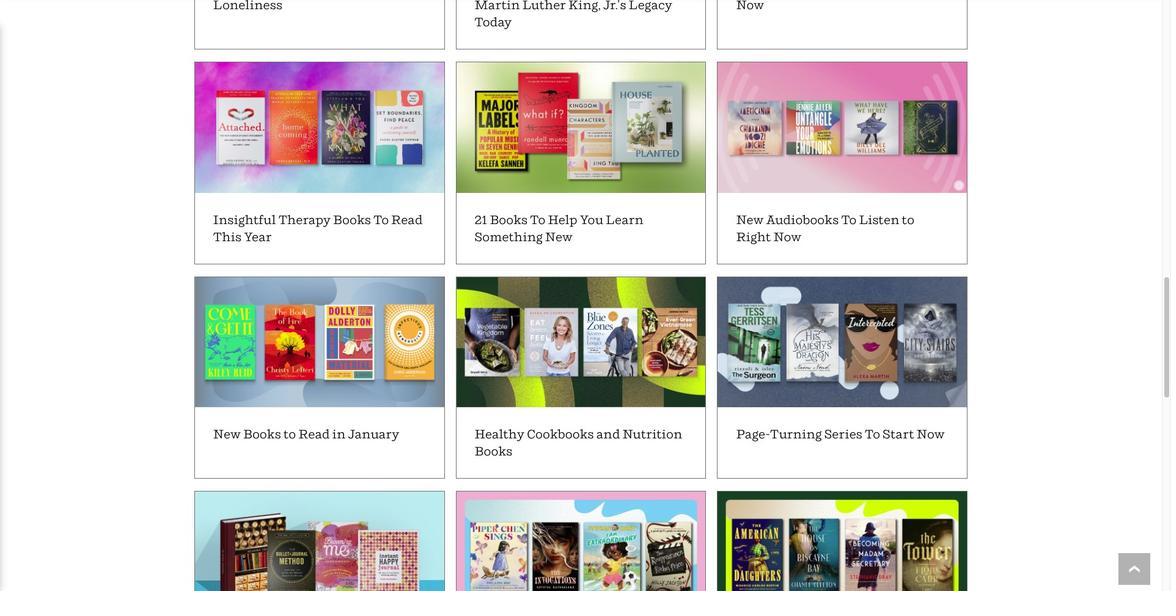Task type: vqa. For each thing, say whether or not it's contained in the screenshot.
new audiobooks to listen to right now
yes



Task type: locate. For each thing, give the bounding box(es) containing it.
to right "listen"
[[902, 213, 915, 227]]

turning
[[770, 427, 822, 442]]

new
[[736, 213, 764, 227], [545, 230, 573, 244], [213, 427, 241, 442]]

21
[[475, 213, 487, 227]]

now down audiobooks
[[774, 230, 802, 244]]

series
[[824, 427, 863, 442]]

books inside healthy cookbooks and nutrition books
[[475, 445, 513, 459]]

now
[[774, 230, 802, 244], [917, 427, 945, 442]]

to inside 21 books to help you learn something new
[[530, 213, 546, 227]]

insightful therapy books to read this year link
[[188, 62, 445, 265]]

to
[[902, 213, 915, 227], [284, 427, 296, 442]]

something
[[475, 230, 543, 244]]

0 vertical spatial now
[[774, 230, 802, 244]]

now right start
[[917, 427, 945, 442]]

to left in
[[284, 427, 296, 442]]

1 vertical spatial now
[[917, 427, 945, 442]]

insightful
[[213, 213, 276, 227]]

new audiobooks to listen to right now link
[[711, 62, 968, 265]]

new inside the new audiobooks to listen to right now
[[736, 213, 764, 227]]

learn
[[606, 213, 644, 227]]

1 horizontal spatial new
[[545, 230, 573, 244]]

books inside 21 books to help you learn something new
[[490, 213, 528, 227]]

0 horizontal spatial to
[[284, 427, 296, 442]]

0 horizontal spatial now
[[774, 230, 802, 244]]

21 books to help you learn something new link
[[449, 62, 706, 265]]

2 vertical spatial new
[[213, 427, 241, 442]]

page-
[[736, 427, 770, 442]]

to inside the new audiobooks to listen to right now
[[902, 213, 915, 227]]

now inside the new audiobooks to listen to right now
[[774, 230, 802, 244]]

listen
[[859, 213, 900, 227]]

therapy
[[279, 213, 331, 227]]

to inside the new audiobooks to listen to right now
[[841, 213, 857, 227]]

2 horizontal spatial new
[[736, 213, 764, 227]]

0 vertical spatial new
[[736, 213, 764, 227]]

start
[[883, 427, 914, 442]]

new books to read in january
[[213, 427, 399, 442]]

1 vertical spatial read
[[298, 427, 330, 442]]

books
[[333, 213, 371, 227], [490, 213, 528, 227], [243, 427, 281, 442], [475, 445, 513, 459]]

page-turning series to start now
[[736, 427, 945, 442]]

0 horizontal spatial read
[[298, 427, 330, 442]]

in
[[332, 427, 346, 442]]

1 horizontal spatial now
[[917, 427, 945, 442]]

to
[[374, 213, 389, 227], [530, 213, 546, 227], [841, 213, 857, 227], [865, 427, 880, 442]]

1 vertical spatial new
[[545, 230, 573, 244]]

1 horizontal spatial read
[[391, 213, 423, 227]]

and
[[597, 427, 620, 442]]

0 vertical spatial read
[[391, 213, 423, 227]]

new audiobooks to listen to right now
[[736, 213, 915, 244]]

read inside insightful therapy books to read this year
[[391, 213, 423, 227]]

0 horizontal spatial new
[[213, 427, 241, 442]]

0 vertical spatial to
[[902, 213, 915, 227]]

read
[[391, 213, 423, 227], [298, 427, 330, 442]]

1 horizontal spatial to
[[902, 213, 915, 227]]

insightful therapy books to read this year
[[213, 213, 423, 244]]



Task type: describe. For each thing, give the bounding box(es) containing it.
january
[[348, 427, 399, 442]]

nutrition
[[623, 427, 683, 442]]

books inside insightful therapy books to read this year
[[333, 213, 371, 227]]

cookbooks
[[527, 427, 594, 442]]

new books to read in january link
[[188, 277, 445, 479]]

new for new books to read in january
[[213, 427, 241, 442]]

healthy
[[475, 427, 525, 442]]

to inside insightful therapy books to read this year
[[374, 213, 389, 227]]

1 vertical spatial to
[[284, 427, 296, 442]]

this
[[213, 230, 242, 244]]

year
[[244, 230, 272, 244]]

you
[[580, 213, 603, 227]]

new inside 21 books to help you learn something new
[[545, 230, 573, 244]]

page-turning series to start now link
[[711, 277, 968, 479]]

healthy cookbooks and nutrition books link
[[449, 277, 706, 479]]

audiobooks
[[766, 213, 839, 227]]

right
[[736, 230, 771, 244]]

new for new audiobooks to listen to right now
[[736, 213, 764, 227]]

to inside "page-turning series to start now" link
[[865, 427, 880, 442]]

21 books to help you learn something new
[[475, 213, 644, 244]]

healthy cookbooks and nutrition books
[[475, 427, 683, 459]]

help
[[548, 213, 577, 227]]



